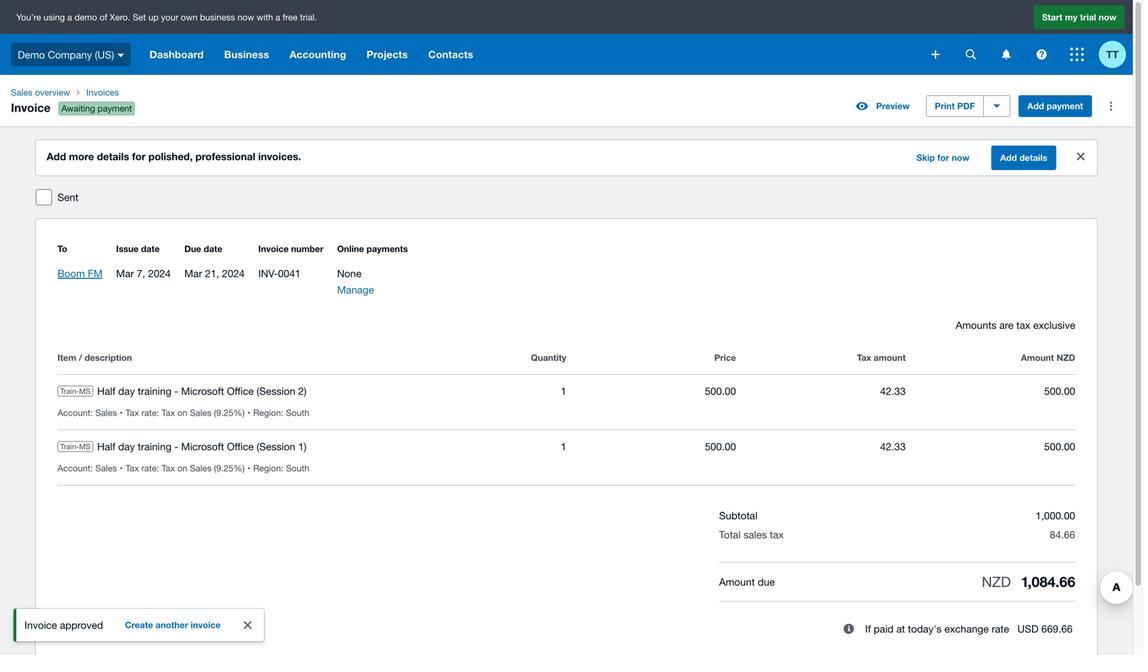 Task type: describe. For each thing, give the bounding box(es) containing it.
demo company (us) button
[[0, 34, 139, 75]]

half for half day training - microsoft office (session 1)
[[97, 441, 115, 453]]

skip
[[917, 153, 936, 163]]

business
[[200, 12, 235, 22]]

office for 2)
[[227, 385, 254, 397]]

boom
[[58, 268, 85, 279]]

- for half day training - microsoft office (session 1)
[[174, 441, 178, 453]]

42.33 cell for half day training - microsoft office (session 1)
[[737, 439, 906, 455]]

amount
[[874, 353, 906, 363]]

pdf
[[958, 101, 976, 111]]

another
[[156, 620, 188, 631]]

1 for 1)
[[561, 441, 567, 453]]

skip for now button
[[909, 147, 978, 169]]

tax rate : tax on sales (9.25%) for half day training - microsoft office (session 2)
[[126, 408, 245, 418]]

0 horizontal spatial now
[[238, 12, 254, 22]]

exclusive
[[1034, 319, 1076, 331]]

close image
[[244, 622, 252, 630]]

tax for are
[[1017, 319, 1031, 331]]

tt
[[1107, 48, 1119, 61]]

amount nzd
[[1022, 353, 1076, 363]]

1,000.00
[[1036, 510, 1076, 522]]

add details
[[1001, 153, 1048, 163]]

you're
[[16, 12, 41, 22]]

sales overview link
[[5, 86, 75, 99]]

2024 for mar 7, 2024
[[148, 268, 171, 279]]

create
[[125, 620, 153, 631]]

with
[[257, 12, 273, 22]]

attach files
[[66, 624, 114, 635]]

invoice
[[191, 620, 221, 631]]

sales overview
[[11, 87, 70, 98]]

add details button
[[992, 146, 1057, 170]]

banner containing dashboard
[[0, 0, 1134, 75]]

1 horizontal spatial nzd
[[1057, 353, 1076, 363]]

demo company (us)
[[18, 49, 114, 60]]

invoices link
[[81, 86, 146, 99]]

own
[[181, 12, 198, 22]]

start my trial now
[[1043, 12, 1117, 22]]

polished,
[[149, 150, 193, 163]]

row for 1
[[58, 350, 1076, 374]]

amount for amount nzd
[[1022, 353, 1055, 363]]

item
[[58, 353, 76, 363]]

add for add more details for polished, professional invoices.
[[47, 150, 66, 163]]

1)
[[298, 441, 307, 453]]

mar for mar 7, 2024
[[116, 268, 134, 279]]

quantity
[[531, 353, 567, 363]]

training for half day training - microsoft office (session 1)
[[138, 441, 172, 453]]

0 horizontal spatial for
[[132, 150, 146, 163]]

contacts button
[[418, 34, 484, 75]]

skip for now
[[917, 153, 970, 163]]

0 horizontal spatial details
[[97, 150, 129, 163]]

professional
[[196, 150, 256, 163]]

7,
[[137, 268, 145, 279]]

42.33 for half day training - microsoft office (session 1)
[[881, 441, 906, 453]]

/
[[79, 353, 82, 363]]

half day training - microsoft office (session 1) cell
[[58, 439, 397, 455]]

train- for half day training - microsoft office (session 1)
[[60, 443, 79, 451]]

table containing half day training - microsoft office (session 2)
[[58, 334, 1076, 486]]

invoices
[[86, 87, 119, 98]]

description
[[85, 353, 132, 363]]

you're using a demo of xero. set up your own business now with a free trial.
[[16, 12, 317, 22]]

1 for 2)
[[561, 385, 567, 397]]

payment for awaiting payment
[[98, 103, 132, 114]]

total
[[720, 529, 741, 541]]

1 vertical spatial nzd
[[982, 574, 1012, 591]]

tax rate : tax on sales (9.25%) for half day training - microsoft office (session 1)
[[126, 463, 245, 474]]

exchange
[[945, 623, 989, 635]]

fm
[[88, 268, 103, 279]]

trial.
[[300, 12, 317, 22]]

xero.
[[110, 12, 130, 22]]

boom fm
[[58, 268, 103, 279]]

close button for add more details for polished, professional invoices.
[[1068, 143, 1095, 170]]

price
[[715, 353, 737, 363]]

projects
[[367, 48, 408, 61]]

(session for 2)
[[257, 385, 296, 397]]

(9.25%) for 2)
[[214, 408, 245, 418]]

invoice for invoice
[[11, 101, 51, 114]]

0 horizontal spatial svg image
[[966, 49, 977, 60]]

demo
[[18, 49, 45, 60]]

train- for half day training - microsoft office (session 2)
[[60, 387, 79, 396]]

inv-0041
[[258, 268, 301, 279]]

manage link
[[337, 282, 408, 298]]

boom fm link
[[58, 268, 103, 279]]

files
[[97, 624, 114, 635]]

close image
[[1077, 153, 1086, 161]]

approved
[[60, 620, 103, 631]]

create another invoice
[[125, 620, 221, 631]]

paid
[[874, 623, 894, 635]]

column header containing amount
[[906, 350, 1076, 366]]

attach
[[66, 624, 94, 635]]

row containing half day training - microsoft office (session 1)
[[58, 431, 1076, 486]]

date for 7,
[[141, 244, 160, 254]]

print
[[935, 101, 955, 111]]

demo
[[75, 12, 97, 22]]

account for half day training - microsoft office (session 1)
[[58, 463, 90, 474]]

price column header
[[567, 350, 737, 366]]

usd 669.66
[[1018, 623, 1073, 635]]

sent
[[58, 191, 79, 203]]

1 horizontal spatial svg image
[[1071, 48, 1085, 61]]

day for half day training - microsoft office (session 1)
[[118, 441, 135, 453]]

print pdf button
[[927, 95, 984, 117]]

total sales tax
[[720, 529, 784, 541]]

at
[[897, 623, 906, 635]]

invoice approved
[[25, 620, 103, 631]]

amounts are tax exclusive
[[956, 319, 1076, 331]]

add payment button
[[1019, 95, 1093, 117]]

half day training - microsoft office (session 2) cell
[[58, 383, 397, 400]]

svg image inside demo company (us) popup button
[[118, 54, 124, 57]]

dashboard
[[150, 48, 204, 61]]

42.33 cell for half day training - microsoft office (session 2)
[[737, 383, 906, 400]]

item / description
[[58, 353, 132, 363]]

2 horizontal spatial now
[[1099, 12, 1117, 22]]

rate for half day training - microsoft office (session 2)
[[141, 408, 157, 418]]

(us)
[[95, 49, 114, 60]]

more
[[69, 150, 94, 163]]

tax inside column header
[[857, 353, 872, 363]]

invoices.
[[258, 150, 301, 163]]

your
[[161, 12, 178, 22]]

item / description column header
[[58, 350, 397, 366]]

accounting
[[290, 48, 346, 61]]

amount for amount due
[[720, 576, 755, 588]]

up
[[148, 12, 159, 22]]

day for half day training - microsoft office (session 2)
[[118, 385, 135, 397]]

create another invoice button
[[117, 615, 229, 637]]

usd
[[1018, 623, 1039, 635]]

invoice for invoice approved
[[25, 620, 57, 631]]



Task type: locate. For each thing, give the bounding box(es) containing it.
2 mar from the left
[[184, 268, 202, 279]]

add inside 'button'
[[1001, 153, 1018, 163]]

0 vertical spatial day
[[118, 385, 135, 397]]

ms inside train-ms half day training - microsoft office (session 1)
[[79, 443, 90, 451]]

1 horizontal spatial payment
[[1047, 101, 1084, 111]]

none
[[337, 268, 362, 279]]

1 horizontal spatial mar
[[184, 268, 202, 279]]

for
[[132, 150, 146, 163], [938, 153, 950, 163]]

3 row from the top
[[58, 431, 1076, 486]]

mar 21, 2024
[[184, 268, 245, 279]]

mar for mar 21, 2024
[[184, 268, 202, 279]]

0 vertical spatial rate
[[141, 408, 157, 418]]

for inside button
[[938, 153, 950, 163]]

account : sales for half day training - microsoft office (session 1)
[[58, 463, 117, 474]]

on for half day training - microsoft office (session 1)
[[178, 463, 188, 474]]

south down 1)
[[286, 463, 310, 474]]

region for 1)
[[253, 463, 281, 474]]

0 vertical spatial (session
[[257, 385, 296, 397]]

column header
[[906, 350, 1076, 366]]

2 tax rate : tax on sales (9.25%) from the top
[[126, 463, 245, 474]]

2 microsoft from the top
[[181, 441, 224, 453]]

a right using
[[67, 12, 72, 22]]

2 training from the top
[[138, 441, 172, 453]]

1 vertical spatial training
[[138, 441, 172, 453]]

2 ms from the top
[[79, 443, 90, 451]]

ms inside train-ms half day training - microsoft office (session 2)
[[79, 387, 90, 396]]

payment left more invoice options image
[[1047, 101, 1084, 111]]

2 half from the top
[[97, 441, 115, 453]]

1 day from the top
[[118, 385, 135, 397]]

account for half day training - microsoft office (session 2)
[[58, 408, 90, 418]]

free
[[283, 12, 298, 22]]

subtotal
[[720, 510, 758, 522]]

south
[[286, 408, 310, 418], [286, 463, 310, 474]]

1 vertical spatial (session
[[257, 441, 296, 453]]

2 horizontal spatial add
[[1028, 101, 1045, 111]]

1 account : sales from the top
[[58, 408, 117, 418]]

2 train- from the top
[[60, 443, 79, 451]]

1 horizontal spatial for
[[938, 153, 950, 163]]

nzd down exclusive
[[1057, 353, 1076, 363]]

1 vertical spatial tax
[[770, 529, 784, 541]]

train- inside train-ms half day training - microsoft office (session 2)
[[60, 387, 79, 396]]

rate down train-ms half day training - microsoft office (session 2)
[[141, 408, 157, 418]]

ms for half day training - microsoft office (session 2)
[[79, 387, 90, 396]]

account : sales for half day training - microsoft office (session 2)
[[58, 408, 117, 418]]

office
[[227, 385, 254, 397], [227, 441, 254, 453]]

1 account from the top
[[58, 408, 90, 418]]

rate down train-ms half day training - microsoft office (session 1)
[[141, 463, 157, 474]]

0 vertical spatial 42.33
[[881, 385, 906, 397]]

add right skip for now
[[1001, 153, 1018, 163]]

region
[[253, 408, 281, 418], [253, 463, 281, 474]]

2 1 from the top
[[561, 441, 567, 453]]

region : south
[[253, 408, 310, 418], [253, 463, 310, 474]]

training up train-ms half day training - microsoft office (session 1)
[[138, 385, 172, 397]]

2 account : sales from the top
[[58, 463, 117, 474]]

now right skip
[[952, 153, 970, 163]]

1 cell
[[397, 383, 567, 400], [397, 439, 567, 455]]

1 training from the top
[[138, 385, 172, 397]]

number
[[291, 244, 324, 254]]

awaiting
[[61, 103, 95, 114]]

2 - from the top
[[174, 441, 178, 453]]

1 half from the top
[[97, 385, 115, 397]]

2024 for mar 21, 2024
[[222, 268, 245, 279]]

invoice for invoice number
[[258, 244, 289, 254]]

dashboard link
[[139, 34, 214, 75]]

tt button
[[1100, 34, 1134, 75]]

on down train-ms half day training - microsoft office (session 1)
[[178, 463, 188, 474]]

on down train-ms half day training - microsoft office (session 2)
[[178, 408, 188, 418]]

1 on from the top
[[178, 408, 188, 418]]

1 1 cell from the top
[[397, 383, 567, 400]]

0 vertical spatial 1 cell
[[397, 383, 567, 400]]

2 account from the top
[[58, 463, 90, 474]]

microsoft for 2)
[[181, 385, 224, 397]]

1 vertical spatial region : south
[[253, 463, 310, 474]]

of
[[100, 12, 107, 22]]

date for 21,
[[204, 244, 223, 254]]

day
[[118, 385, 135, 397], [118, 441, 135, 453]]

row containing half day training - microsoft office (session 2)
[[58, 375, 1076, 431]]

0 horizontal spatial mar
[[116, 268, 134, 279]]

office down item / description column header
[[227, 385, 254, 397]]

1 region : south from the top
[[253, 408, 310, 418]]

inv-
[[258, 268, 278, 279]]

(session left 2)
[[257, 385, 296, 397]]

amount due
[[720, 576, 775, 588]]

a left free
[[276, 12, 280, 22]]

amount left due
[[720, 576, 755, 588]]

0 vertical spatial region
[[253, 408, 281, 418]]

2 42.33 from the top
[[881, 441, 906, 453]]

42.33
[[881, 385, 906, 397], [881, 441, 906, 453]]

0 horizontal spatial 2024
[[148, 268, 171, 279]]

training for half day training - microsoft office (session 2)
[[138, 385, 172, 397]]

1 vertical spatial tax rate : tax on sales (9.25%)
[[126, 463, 245, 474]]

1 vertical spatial -
[[174, 441, 178, 453]]

manage
[[337, 284, 374, 296]]

2 (session from the top
[[257, 441, 296, 453]]

1 vertical spatial half
[[97, 441, 115, 453]]

1 cell for 1)
[[397, 439, 567, 455]]

1 cell for 2)
[[397, 383, 567, 400]]

(9.25%)
[[214, 408, 245, 418], [214, 463, 245, 474]]

0 horizontal spatial add
[[47, 150, 66, 163]]

1 vertical spatial ms
[[79, 443, 90, 451]]

row containing item / description
[[58, 350, 1076, 374]]

1 vertical spatial (9.25%)
[[214, 463, 245, 474]]

1 (session from the top
[[257, 385, 296, 397]]

tax rate : tax on sales (9.25%) down train-ms half day training - microsoft office (session 1)
[[126, 463, 245, 474]]

1 vertical spatial close button
[[234, 612, 262, 639]]

:
[[90, 408, 93, 418], [157, 408, 159, 418], [281, 408, 284, 418], [90, 463, 93, 474], [157, 463, 159, 474], [281, 463, 284, 474]]

0 vertical spatial invoice
[[11, 101, 51, 114]]

0 vertical spatial 42.33 cell
[[737, 383, 906, 400]]

add for add details
[[1001, 153, 1018, 163]]

2 a from the left
[[276, 12, 280, 22]]

(9.25%) down half day training - microsoft office (session 1) cell
[[214, 463, 245, 474]]

0 vertical spatial office
[[227, 385, 254, 397]]

tax amount
[[857, 353, 906, 363]]

500.00 cell
[[567, 383, 737, 400], [906, 383, 1076, 400], [567, 439, 737, 455], [906, 439, 1076, 455]]

2024
[[148, 268, 171, 279], [222, 268, 245, 279]]

online payments
[[337, 244, 408, 254]]

svg image
[[1071, 48, 1085, 61], [966, 49, 977, 60]]

company
[[48, 49, 92, 60]]

add
[[1028, 101, 1045, 111], [47, 150, 66, 163], [1001, 153, 1018, 163]]

quantity column header
[[397, 350, 567, 366]]

2 south from the top
[[286, 463, 310, 474]]

2 row from the top
[[58, 375, 1076, 431]]

payments
[[367, 244, 408, 254]]

(session for 1)
[[257, 441, 296, 453]]

training
[[138, 385, 172, 397], [138, 441, 172, 453]]

microsoft down train-ms half day training - microsoft office (session 2)
[[181, 441, 224, 453]]

region for 2)
[[253, 408, 281, 418]]

1 42.33 cell from the top
[[737, 383, 906, 400]]

close button inside invoice approved alert
[[234, 612, 262, 639]]

preview button
[[848, 95, 918, 117]]

add left more
[[47, 150, 66, 163]]

train-
[[60, 387, 79, 396], [60, 443, 79, 451]]

2 vertical spatial invoice
[[25, 620, 57, 631]]

now left with
[[238, 12, 254, 22]]

svg image
[[1003, 49, 1011, 60], [1037, 49, 1047, 60], [932, 50, 940, 59], [118, 54, 124, 57]]

my
[[1066, 12, 1078, 22]]

0 vertical spatial 1
[[561, 385, 567, 397]]

on
[[178, 408, 188, 418], [178, 463, 188, 474]]

business button
[[214, 34, 280, 75]]

- for half day training - microsoft office (session 2)
[[174, 385, 178, 397]]

tax rate : tax on sales (9.25%) down train-ms half day training - microsoft office (session 2)
[[126, 408, 245, 418]]

microsoft for 1)
[[181, 441, 224, 453]]

rate left "usd"
[[992, 623, 1010, 635]]

projects button
[[357, 34, 418, 75]]

training down train-ms half day training - microsoft office (session 2)
[[138, 441, 172, 453]]

add inside button
[[1028, 101, 1045, 111]]

sales
[[744, 529, 767, 541]]

region : south for 1)
[[253, 463, 310, 474]]

(session left 1)
[[257, 441, 296, 453]]

close button down add payment button
[[1068, 143, 1095, 170]]

south for 2)
[[286, 408, 310, 418]]

0 vertical spatial ms
[[79, 387, 90, 396]]

on for half day training - microsoft office (session 2)
[[178, 408, 188, 418]]

invoice down sales overview link
[[11, 101, 51, 114]]

1 row from the top
[[58, 350, 1076, 374]]

1 vertical spatial account
[[58, 463, 90, 474]]

0041
[[278, 268, 301, 279]]

1 a from the left
[[67, 12, 72, 22]]

region down half day training - microsoft office (session 2) cell
[[253, 408, 281, 418]]

tax amount column header
[[737, 350, 906, 366]]

1 horizontal spatial details
[[1020, 153, 1048, 163]]

1 horizontal spatial add
[[1001, 153, 1018, 163]]

2024 right 7,
[[148, 268, 171, 279]]

for right skip
[[938, 153, 950, 163]]

1,084.66
[[1022, 574, 1076, 591]]

row group
[[58, 374, 1076, 486]]

mar left '21,'
[[184, 268, 202, 279]]

0 vertical spatial train-
[[60, 387, 79, 396]]

office for 1)
[[227, 441, 254, 453]]

are
[[1000, 319, 1014, 331]]

half
[[97, 385, 115, 397], [97, 441, 115, 453]]

1 vertical spatial 42.33 cell
[[737, 439, 906, 455]]

add payment
[[1028, 101, 1084, 111]]

2 1 cell from the top
[[397, 439, 567, 455]]

0 horizontal spatial payment
[[98, 103, 132, 114]]

42.33 for half day training - microsoft office (session 2)
[[881, 385, 906, 397]]

sales
[[11, 87, 33, 98], [95, 408, 117, 418], [190, 408, 212, 418], [95, 463, 117, 474], [190, 463, 212, 474]]

0 vertical spatial microsoft
[[181, 385, 224, 397]]

mar 7, 2024
[[116, 268, 171, 279]]

1 vertical spatial account : sales
[[58, 463, 117, 474]]

0 vertical spatial tax
[[1017, 319, 1031, 331]]

42.33 cell
[[737, 383, 906, 400], [737, 439, 906, 455]]

2 42.33 cell from the top
[[737, 439, 906, 455]]

2 day from the top
[[118, 441, 135, 453]]

0 horizontal spatial tax
[[770, 529, 784, 541]]

2 date from the left
[[204, 244, 223, 254]]

0 vertical spatial tax rate : tax on sales (9.25%)
[[126, 408, 245, 418]]

0 vertical spatial on
[[178, 408, 188, 418]]

add for add payment
[[1028, 101, 1045, 111]]

half for half day training - microsoft office (session 2)
[[97, 385, 115, 397]]

due
[[758, 576, 775, 588]]

nzd left 1,084.66
[[982, 574, 1012, 591]]

details
[[97, 150, 129, 163], [1020, 153, 1048, 163]]

microsoft down item / description column header
[[181, 385, 224, 397]]

1 region from the top
[[253, 408, 281, 418]]

1 horizontal spatial now
[[952, 153, 970, 163]]

1 vertical spatial train-
[[60, 443, 79, 451]]

due
[[184, 244, 201, 254]]

mar left 7,
[[116, 268, 134, 279]]

1 date from the left
[[141, 244, 160, 254]]

2 vertical spatial rate
[[992, 623, 1010, 635]]

1 horizontal spatial a
[[276, 12, 280, 22]]

- up train-ms half day training - microsoft office (session 1)
[[174, 385, 178, 397]]

1 tax rate : tax on sales (9.25%) from the top
[[126, 408, 245, 418]]

start
[[1043, 12, 1063, 22]]

0 vertical spatial south
[[286, 408, 310, 418]]

row for half day training - microsoft office (session 1)
[[58, 375, 1076, 431]]

1 vertical spatial on
[[178, 463, 188, 474]]

issue
[[116, 244, 139, 254]]

amounts
[[956, 319, 997, 331]]

1 vertical spatial office
[[227, 441, 254, 453]]

tax
[[857, 353, 872, 363], [126, 408, 139, 418], [162, 408, 175, 418], [126, 463, 139, 474], [162, 463, 175, 474]]

add up add details
[[1028, 101, 1045, 111]]

1 2024 from the left
[[148, 268, 171, 279]]

date right issue
[[141, 244, 160, 254]]

0 horizontal spatial a
[[67, 12, 72, 22]]

1 mar from the left
[[116, 268, 134, 279]]

0 horizontal spatial close button
[[234, 612, 262, 639]]

1 vertical spatial south
[[286, 463, 310, 474]]

2024 right '21,'
[[222, 268, 245, 279]]

2 2024 from the left
[[222, 268, 245, 279]]

region : south down 1)
[[253, 463, 310, 474]]

1 - from the top
[[174, 385, 178, 397]]

south for 1)
[[286, 463, 310, 474]]

1 42.33 from the top
[[881, 385, 906, 397]]

office down half day training - microsoft office (session 2) cell
[[227, 441, 254, 453]]

date right due
[[204, 244, 223, 254]]

payment down invoices link
[[98, 103, 132, 114]]

invoice left attach
[[25, 620, 57, 631]]

1 vertical spatial invoice
[[258, 244, 289, 254]]

2 (9.25%) from the top
[[214, 463, 245, 474]]

close button right invoice
[[234, 612, 262, 639]]

0 vertical spatial region : south
[[253, 408, 310, 418]]

1 horizontal spatial date
[[204, 244, 223, 254]]

1 microsoft from the top
[[181, 385, 224, 397]]

1 horizontal spatial 2024
[[222, 268, 245, 279]]

1 (9.25%) from the top
[[214, 408, 245, 418]]

0 vertical spatial close button
[[1068, 143, 1095, 170]]

close button for invoice approved
[[234, 612, 262, 639]]

gain/loss info image
[[836, 616, 863, 643]]

0 horizontal spatial date
[[141, 244, 160, 254]]

1
[[561, 385, 567, 397], [561, 441, 567, 453]]

0 vertical spatial (9.25%)
[[214, 408, 245, 418]]

svg image up pdf at the right top of page
[[966, 49, 977, 60]]

0 vertical spatial amount
[[1022, 353, 1055, 363]]

print pdf
[[935, 101, 976, 111]]

1 train- from the top
[[60, 387, 79, 396]]

0 vertical spatial -
[[174, 385, 178, 397]]

0 horizontal spatial amount
[[720, 576, 755, 588]]

1 ms from the top
[[79, 387, 90, 396]]

more invoice options image
[[1098, 93, 1125, 120]]

(9.25%) for 1)
[[214, 463, 245, 474]]

for left "polished,"
[[132, 150, 146, 163]]

none manage
[[337, 268, 374, 296]]

2 region from the top
[[253, 463, 281, 474]]

1 vertical spatial amount
[[720, 576, 755, 588]]

svg image left tt
[[1071, 48, 1085, 61]]

tax right sales
[[770, 529, 784, 541]]

using
[[44, 12, 65, 22]]

row
[[58, 350, 1076, 374], [58, 375, 1076, 431], [58, 431, 1076, 486]]

0 vertical spatial nzd
[[1057, 353, 1076, 363]]

payment inside button
[[1047, 101, 1084, 111]]

online
[[337, 244, 364, 254]]

payment for add payment
[[1047, 101, 1084, 111]]

0 vertical spatial training
[[138, 385, 172, 397]]

today's
[[909, 623, 942, 635]]

tax for sales
[[770, 529, 784, 541]]

1 south from the top
[[286, 408, 310, 418]]

1 horizontal spatial amount
[[1022, 353, 1055, 363]]

add more details for polished, professional invoices.
[[47, 150, 301, 163]]

payment
[[1047, 101, 1084, 111], [98, 103, 132, 114]]

1 vertical spatial 1
[[561, 441, 567, 453]]

2)
[[298, 385, 307, 397]]

row group containing half day training - microsoft office (session 2)
[[58, 374, 1076, 486]]

cell
[[58, 408, 126, 418], [126, 408, 253, 418], [253, 408, 315, 418], [58, 463, 126, 474], [126, 463, 253, 474], [253, 463, 315, 474]]

1 vertical spatial 1 cell
[[397, 439, 567, 455]]

2 on from the top
[[178, 463, 188, 474]]

details right more
[[97, 150, 129, 163]]

84.66
[[1050, 529, 1076, 541]]

amount down exclusive
[[1022, 353, 1055, 363]]

train-ms half day training - microsoft office (session 2)
[[60, 385, 307, 397]]

1 vertical spatial 42.33
[[881, 441, 906, 453]]

invoice approved alert
[[14, 609, 264, 642]]

0 horizontal spatial nzd
[[982, 574, 1012, 591]]

details inside 'button'
[[1020, 153, 1048, 163]]

accounting button
[[280, 34, 357, 75]]

1 horizontal spatial tax
[[1017, 319, 1031, 331]]

ms for half day training - microsoft office (session 1)
[[79, 443, 90, 451]]

2 region : south from the top
[[253, 463, 310, 474]]

banner
[[0, 0, 1134, 75]]

rate for half day training - microsoft office (session 1)
[[141, 463, 157, 474]]

2 office from the top
[[227, 441, 254, 453]]

set
[[133, 12, 146, 22]]

1 horizontal spatial close button
[[1068, 143, 1095, 170]]

region : south for 2)
[[253, 408, 310, 418]]

south down 2)
[[286, 408, 310, 418]]

(9.25%) down half day training - microsoft office (session 2) cell
[[214, 408, 245, 418]]

- down train-ms half day training - microsoft office (session 2)
[[174, 441, 178, 453]]

1 vertical spatial rate
[[141, 463, 157, 474]]

details left close image
[[1020, 153, 1048, 163]]

0 vertical spatial account : sales
[[58, 408, 117, 418]]

1 vertical spatial microsoft
[[181, 441, 224, 453]]

1 1 from the top
[[561, 385, 567, 397]]

region : south down 2)
[[253, 408, 310, 418]]

0 vertical spatial account
[[58, 408, 90, 418]]

region down half day training - microsoft office (session 1) cell
[[253, 463, 281, 474]]

table
[[58, 334, 1076, 486]]

1 vertical spatial day
[[118, 441, 135, 453]]

microsoft
[[181, 385, 224, 397], [181, 441, 224, 453]]

attach files button
[[58, 619, 135, 640]]

if
[[866, 623, 871, 635]]

1 vertical spatial region
[[253, 463, 281, 474]]

0 vertical spatial half
[[97, 385, 115, 397]]

invoice number
[[258, 244, 324, 254]]

tax right are
[[1017, 319, 1031, 331]]

invoice up inv-
[[258, 244, 289, 254]]

trial
[[1081, 12, 1097, 22]]

train-ms half day training - microsoft office (session 1)
[[60, 441, 307, 453]]

invoice inside alert
[[25, 620, 57, 631]]

now inside button
[[952, 153, 970, 163]]

train- inside train-ms half day training - microsoft office (session 1)
[[60, 443, 79, 451]]

now right trial
[[1099, 12, 1117, 22]]

1 office from the top
[[227, 385, 254, 397]]



Task type: vqa. For each thing, say whether or not it's contained in the screenshot.


